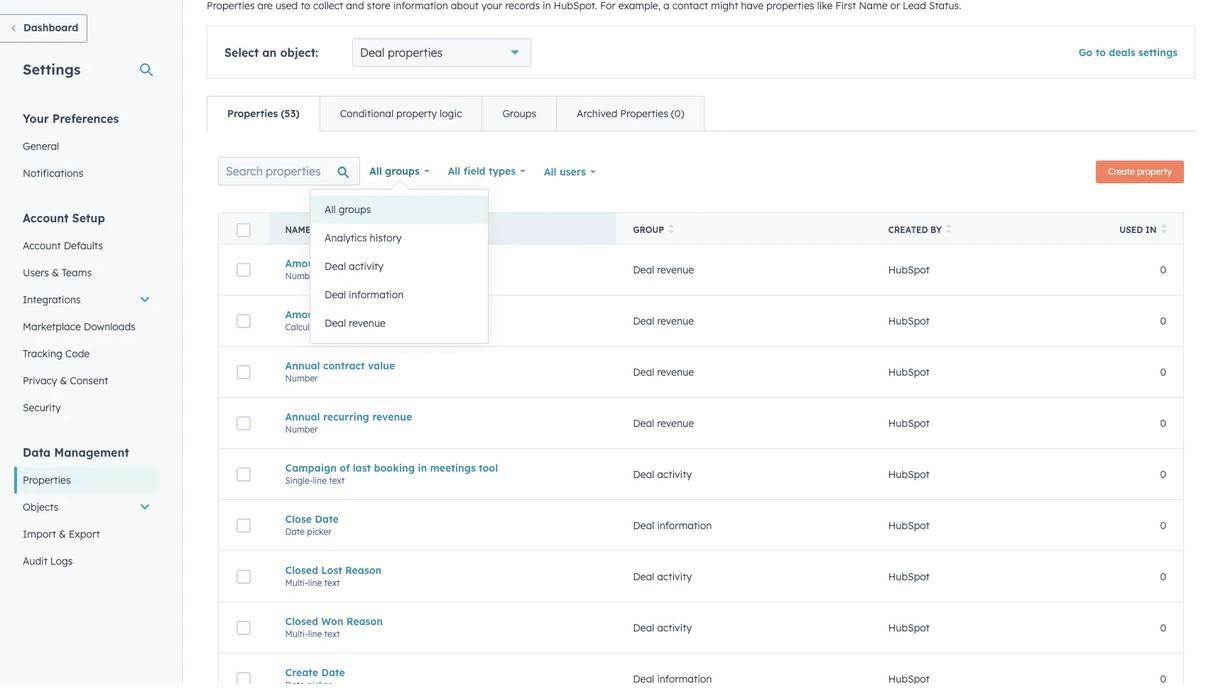 Task type: describe. For each thing, give the bounding box(es) containing it.
number for annual recurring revenue
[[285, 424, 318, 434]]

analytics
[[325, 232, 367, 244]]

objects
[[23, 501, 59, 514]]

all users button
[[535, 157, 605, 187]]

0 for close date
[[1160, 519, 1167, 532]]

deal revenue for value
[[633, 366, 694, 378]]

booking
[[374, 461, 415, 474]]

notifications link
[[14, 160, 159, 187]]

amount in company currency button
[[285, 308, 599, 321]]

tool
[[479, 461, 498, 474]]

object:
[[280, 45, 318, 60]]

data
[[23, 445, 51, 460]]

press to sort. image for created by
[[946, 224, 952, 234]]

create date button
[[285, 666, 599, 679]]

all for "all field types" popup button
[[448, 165, 461, 178]]

go to deals settings
[[1079, 46, 1178, 59]]

analytics history
[[325, 232, 402, 244]]

security link
[[14, 394, 159, 421]]

contract
[[323, 359, 365, 372]]

name button
[[268, 213, 616, 244]]

information inside tab panel
[[657, 519, 712, 532]]

go to deals settings button
[[1079, 46, 1178, 59]]

users & teams
[[23, 266, 92, 279]]

hubspot for amount
[[889, 263, 930, 276]]

all groups button
[[310, 195, 488, 224]]

defaults
[[64, 239, 103, 252]]

campaign
[[285, 461, 337, 474]]

revenue inside annual recurring revenue number
[[372, 410, 412, 423]]

information inside "deal information" button
[[349, 288, 404, 301]]

properties for properties
[[23, 474, 71, 487]]

setup
[[72, 211, 105, 225]]

revenue for annual contract value
[[657, 366, 694, 378]]

tab panel containing all groups
[[207, 131, 1196, 684]]

properties for properties (53)
[[227, 107, 278, 120]]

import & export link
[[14, 521, 159, 548]]

properties (53) link
[[207, 97, 319, 131]]

audit logs
[[23, 555, 73, 568]]

settings
[[1139, 46, 1178, 59]]

company
[[340, 308, 386, 321]]

management
[[54, 445, 129, 460]]

of
[[340, 461, 350, 474]]

audit
[[23, 555, 48, 568]]

create property button
[[1096, 161, 1184, 183]]

preferences
[[52, 112, 119, 126]]

activity inside button
[[349, 260, 384, 273]]

to
[[1096, 46, 1106, 59]]

number for annual contract value
[[285, 373, 318, 383]]

deal activity inside button
[[325, 260, 384, 273]]

revenue for annual recurring revenue
[[657, 417, 694, 429]]

select an object:
[[225, 45, 318, 60]]

used in button
[[1099, 213, 1184, 244]]

create for create date
[[285, 666, 318, 679]]

closed for closed lost reason
[[285, 564, 318, 577]]

text inside campaign of last booking in meetings tool single-line text
[[329, 475, 345, 486]]

amount for number
[[285, 257, 324, 270]]

0 for campaign of last booking in meetings tool
[[1160, 468, 1167, 481]]

in inside campaign of last booking in meetings tool single-line text
[[418, 461, 427, 474]]

reason for closed lost reason
[[345, 564, 382, 577]]

revenue for amount
[[657, 263, 694, 276]]

go
[[1079, 46, 1093, 59]]

deal information button
[[310, 281, 488, 309]]

import & export
[[23, 528, 100, 541]]

deal activity button
[[310, 252, 488, 281]]

revenue inside button
[[349, 317, 386, 330]]

settings
[[23, 60, 81, 78]]

all field types
[[448, 165, 516, 178]]

& for teams
[[52, 266, 59, 279]]

all groups inside button
[[325, 203, 371, 216]]

press to sort. element for group
[[668, 224, 674, 236]]

used
[[1120, 225, 1143, 235]]

(53)
[[281, 107, 300, 120]]

Search search field
[[218, 157, 360, 185]]

marketplace downloads
[[23, 320, 136, 333]]

audit logs link
[[14, 548, 159, 575]]

field
[[464, 165, 486, 178]]

history
[[370, 232, 402, 244]]

amount number
[[285, 257, 324, 281]]

hubspot for annual contract value
[[889, 366, 930, 378]]

meetings
[[430, 461, 476, 474]]

last
[[353, 461, 371, 474]]

deal activity for campaign of last booking in meetings tool
[[633, 468, 692, 481]]

0 for closed lost reason
[[1160, 570, 1167, 583]]

users & teams link
[[14, 259, 159, 286]]

picker
[[307, 526, 332, 537]]

users
[[560, 166, 586, 178]]

value
[[368, 359, 395, 372]]

hubspot for campaign of last booking in meetings tool
[[889, 468, 930, 481]]

activity for closed lost reason
[[657, 570, 692, 583]]

0 for annual contract value
[[1160, 366, 1167, 378]]

lost
[[321, 564, 342, 577]]

multi- for closed lost reason
[[285, 577, 308, 588]]

text for lost
[[324, 577, 340, 588]]

deal activity for closed lost reason
[[633, 570, 692, 583]]

closed lost reason multi-line text
[[285, 564, 382, 588]]

hubspot for annual recurring revenue
[[889, 417, 930, 429]]

0 for amount in company currency
[[1160, 314, 1167, 327]]

line for won
[[308, 628, 322, 639]]

teams
[[62, 266, 92, 279]]

account defaults
[[23, 239, 103, 252]]

your
[[23, 112, 49, 126]]

annual for annual recurring revenue
[[285, 410, 320, 423]]

deal properties button
[[352, 38, 531, 67]]

export
[[69, 528, 100, 541]]

archived properties (0)
[[577, 107, 684, 120]]

number inside the amount number
[[285, 270, 318, 281]]

all users
[[544, 166, 586, 178]]

groups link
[[482, 97, 556, 131]]

deal inside button
[[325, 317, 346, 330]]

general
[[23, 140, 59, 153]]

close
[[285, 513, 312, 525]]

all groups inside dropdown button
[[369, 165, 420, 178]]

properties (53)
[[227, 107, 300, 120]]

1 vertical spatial date
[[285, 526, 305, 537]]

group
[[633, 225, 664, 235]]

close date date picker
[[285, 513, 339, 537]]

annual contract value button
[[285, 359, 599, 372]]

objects button
[[14, 494, 159, 521]]

close date button
[[285, 513, 599, 525]]

& for consent
[[60, 374, 67, 387]]

annual recurring revenue number
[[285, 410, 412, 434]]

conditional property logic link
[[319, 97, 482, 131]]

privacy & consent
[[23, 374, 108, 387]]

closed for closed won reason
[[285, 615, 318, 628]]

deal revenue inside deal revenue button
[[325, 317, 386, 330]]

users
[[23, 266, 49, 279]]

an
[[262, 45, 277, 60]]



Task type: locate. For each thing, give the bounding box(es) containing it.
0 vertical spatial groups
[[385, 165, 420, 178]]

select
[[225, 45, 259, 60]]

all up analytics
[[325, 203, 336, 216]]

1 horizontal spatial properties
[[227, 107, 278, 120]]

0 vertical spatial closed
[[285, 564, 318, 577]]

all up all groups button on the left top of the page
[[369, 165, 382, 178]]

2 press to sort. element from the left
[[946, 224, 952, 236]]

hubspot for closed won reason
[[889, 621, 930, 634]]

create up used at the right of the page
[[1108, 166, 1135, 177]]

account up users
[[23, 239, 61, 252]]

2 vertical spatial number
[[285, 424, 318, 434]]

integrations
[[23, 293, 81, 306]]

recurring
[[323, 410, 369, 423]]

date down close
[[285, 526, 305, 537]]

conditional
[[340, 107, 394, 120]]

list box
[[310, 190, 488, 343]]

press to sort. element
[[668, 224, 674, 236], [946, 224, 952, 236], [1161, 224, 1167, 236]]

2 amount from the top
[[285, 308, 324, 321]]

reason
[[345, 564, 382, 577], [347, 615, 383, 628]]

text inside closed lost reason multi-line text
[[324, 577, 340, 588]]

by
[[931, 225, 942, 235]]

& right users
[[52, 266, 59, 279]]

types
[[489, 165, 516, 178]]

1 vertical spatial groups
[[339, 203, 371, 216]]

multi- for closed won reason
[[285, 628, 308, 639]]

1 vertical spatial text
[[324, 577, 340, 588]]

in
[[327, 308, 337, 321], [418, 461, 427, 474]]

account setup element
[[14, 210, 159, 421]]

2 account from the top
[[23, 239, 61, 252]]

all for all users "popup button" at the top of the page
[[544, 166, 557, 178]]

amount up calculation
[[285, 308, 324, 321]]

2 vertical spatial text
[[324, 628, 340, 639]]

& inside data management "element"
[[59, 528, 66, 541]]

used in
[[1120, 225, 1157, 235]]

multi- up create date
[[285, 628, 308, 639]]

0 for amount
[[1160, 263, 1167, 276]]

1 vertical spatial amount
[[285, 308, 324, 321]]

analytics history button
[[310, 224, 488, 252]]

annual
[[285, 359, 320, 372], [285, 410, 320, 423]]

1 vertical spatial &
[[60, 374, 67, 387]]

0 vertical spatial date
[[315, 513, 339, 525]]

1 press to sort. element from the left
[[668, 224, 674, 236]]

1 amount from the top
[[285, 257, 324, 270]]

multi- inside closed lost reason multi-line text
[[285, 577, 308, 588]]

2 multi- from the top
[[285, 628, 308, 639]]

text for won
[[324, 628, 340, 639]]

marketplace downloads link
[[14, 313, 159, 340]]

all left field
[[448, 165, 461, 178]]

deal activity for closed won reason
[[633, 621, 692, 634]]

number down name
[[285, 270, 318, 281]]

date
[[315, 513, 339, 525], [285, 526, 305, 537], [321, 666, 345, 679]]

1 vertical spatial information
[[657, 519, 712, 532]]

press to sort. element inside used in 'button'
[[1161, 224, 1167, 236]]

0 horizontal spatial property
[[397, 107, 437, 120]]

date up picker
[[315, 513, 339, 525]]

deal properties
[[360, 45, 443, 60]]

all groups up analytics
[[325, 203, 371, 216]]

privacy & consent link
[[14, 367, 159, 394]]

all groups up all groups button on the left top of the page
[[369, 165, 420, 178]]

0 for closed won reason
[[1160, 621, 1167, 634]]

0 vertical spatial multi-
[[285, 577, 308, 588]]

0 horizontal spatial deal information
[[325, 288, 404, 301]]

activity for campaign of last booking in meetings tool
[[657, 468, 692, 481]]

line inside campaign of last booking in meetings tool single-line text
[[313, 475, 327, 486]]

property for create
[[1137, 166, 1172, 177]]

general link
[[14, 133, 159, 160]]

0 vertical spatial number
[[285, 270, 318, 281]]

groups up the analytics history
[[339, 203, 371, 216]]

0 horizontal spatial properties
[[23, 474, 71, 487]]

0 vertical spatial account
[[23, 211, 69, 225]]

calculation
[[285, 321, 330, 332]]

tracking code
[[23, 347, 90, 360]]

1 horizontal spatial information
[[657, 519, 712, 532]]

account up account defaults
[[23, 211, 69, 225]]

1 vertical spatial multi-
[[285, 628, 308, 639]]

all left users
[[544, 166, 557, 178]]

create date
[[285, 666, 345, 679]]

notifications
[[23, 167, 83, 180]]

hubspot for amount in company currency
[[889, 314, 930, 327]]

properties
[[227, 107, 278, 120], [620, 107, 668, 120], [23, 474, 71, 487]]

1 vertical spatial in
[[418, 461, 427, 474]]

0
[[1160, 263, 1167, 276], [1160, 314, 1167, 327], [1160, 366, 1167, 378], [1160, 417, 1167, 429], [1160, 468, 1167, 481], [1160, 519, 1167, 532], [1160, 570, 1167, 583], [1160, 621, 1167, 634]]

text down 'won'
[[324, 628, 340, 639]]

press to sort. element for created by
[[946, 224, 952, 236]]

create
[[1108, 166, 1135, 177], [285, 666, 318, 679]]

name
[[285, 225, 311, 235]]

property up press to sort. image
[[1137, 166, 1172, 177]]

ascending sort. press to sort descending. element
[[315, 224, 320, 236]]

1 vertical spatial create
[[285, 666, 318, 679]]

create inside button
[[1108, 166, 1135, 177]]

3 press to sort. element from the left
[[1161, 224, 1167, 236]]

multi- down picker
[[285, 577, 308, 588]]

created
[[889, 225, 928, 235]]

properties
[[388, 45, 443, 60]]

2 press to sort. image from the left
[[946, 224, 952, 234]]

2 closed from the top
[[285, 615, 318, 628]]

all inside button
[[325, 203, 336, 216]]

all inside "popup button"
[[544, 166, 557, 178]]

line down the campaign
[[313, 475, 327, 486]]

deal information inside "deal information" button
[[325, 288, 404, 301]]

single-
[[285, 475, 313, 486]]

closed left 'won'
[[285, 615, 318, 628]]

amount inside amount in company currency calculation
[[285, 308, 324, 321]]

0 vertical spatial create
[[1108, 166, 1135, 177]]

logs
[[50, 555, 73, 568]]

0 vertical spatial property
[[397, 107, 437, 120]]

groups up all groups button on the left top of the page
[[385, 165, 420, 178]]

consent
[[70, 374, 108, 387]]

& right privacy at left
[[60, 374, 67, 387]]

code
[[65, 347, 90, 360]]

0 vertical spatial &
[[52, 266, 59, 279]]

1 horizontal spatial press to sort. element
[[946, 224, 952, 236]]

7 hubspot from the top
[[889, 570, 930, 583]]

press to sort. element inside created by button
[[946, 224, 952, 236]]

closed lost reason button
[[285, 564, 599, 577]]

deal inside popup button
[[360, 45, 385, 60]]

closed inside closed lost reason multi-line text
[[285, 564, 318, 577]]

2 number from the top
[[285, 373, 318, 383]]

(0)
[[671, 107, 684, 120]]

tracking
[[23, 347, 62, 360]]

in
[[1146, 225, 1157, 235]]

0 horizontal spatial in
[[327, 308, 337, 321]]

security
[[23, 401, 61, 414]]

2 vertical spatial line
[[308, 628, 322, 639]]

number inside annual contract value number
[[285, 373, 318, 383]]

1 horizontal spatial in
[[418, 461, 427, 474]]

all for all groups dropdown button in the top of the page
[[369, 165, 382, 178]]

account for account defaults
[[23, 239, 61, 252]]

press to sort. element right 'by'
[[946, 224, 952, 236]]

1 number from the top
[[285, 270, 318, 281]]

line down 'won'
[[308, 628, 322, 639]]

0 for annual recurring revenue
[[1160, 417, 1167, 429]]

tab list containing properties (53)
[[207, 96, 705, 131]]

reason inside closed won reason multi-line text
[[347, 615, 383, 628]]

text inside closed won reason multi-line text
[[324, 628, 340, 639]]

ascending sort. press to sort descending. image
[[315, 224, 320, 234]]

0 vertical spatial information
[[349, 288, 404, 301]]

1 vertical spatial annual
[[285, 410, 320, 423]]

multi- inside closed won reason multi-line text
[[285, 628, 308, 639]]

won
[[321, 615, 343, 628]]

number inside annual recurring revenue number
[[285, 424, 318, 434]]

0 vertical spatial in
[[327, 308, 337, 321]]

line inside closed won reason multi-line text
[[308, 628, 322, 639]]

downloads
[[84, 320, 136, 333]]

revenue for amount in company currency
[[657, 314, 694, 327]]

amount in company currency calculation
[[285, 308, 432, 332]]

create property
[[1108, 166, 1172, 177]]

property for conditional
[[397, 107, 437, 120]]

in inside amount in company currency calculation
[[327, 308, 337, 321]]

1 horizontal spatial property
[[1137, 166, 1172, 177]]

your preferences element
[[14, 111, 159, 187]]

press to sort. image right 'by'
[[946, 224, 952, 234]]

property left logic
[[397, 107, 437, 120]]

groups inside button
[[339, 203, 371, 216]]

annual left recurring
[[285, 410, 320, 423]]

all groups button
[[360, 157, 439, 185]]

deal
[[360, 45, 385, 60], [325, 260, 346, 273], [633, 263, 654, 276], [325, 288, 346, 301], [633, 314, 654, 327], [325, 317, 346, 330], [633, 366, 654, 378], [633, 417, 654, 429], [633, 468, 654, 481], [633, 519, 654, 532], [633, 570, 654, 583], [633, 621, 654, 634]]

0 vertical spatial text
[[329, 475, 345, 486]]

1 account from the top
[[23, 211, 69, 225]]

1 press to sort. image from the left
[[668, 224, 674, 234]]

in right booking
[[418, 461, 427, 474]]

properties left (0)
[[620, 107, 668, 120]]

1 annual from the top
[[285, 359, 320, 372]]

logic
[[440, 107, 462, 120]]

6 hubspot from the top
[[889, 519, 930, 532]]

1 vertical spatial line
[[308, 577, 322, 588]]

amount for in
[[285, 308, 324, 321]]

number up the campaign
[[285, 424, 318, 434]]

property inside button
[[1137, 166, 1172, 177]]

reason right 'won'
[[347, 615, 383, 628]]

date for close date date picker
[[315, 513, 339, 525]]

1 vertical spatial property
[[1137, 166, 1172, 177]]

integrations button
[[14, 286, 159, 313]]

all inside popup button
[[448, 165, 461, 178]]

line inside closed lost reason multi-line text
[[308, 577, 322, 588]]

reason inside closed lost reason multi-line text
[[345, 564, 382, 577]]

closed inside closed won reason multi-line text
[[285, 615, 318, 628]]

dashboard link
[[0, 14, 88, 43]]

0 vertical spatial amount
[[285, 257, 324, 270]]

press to sort. image inside created by button
[[946, 224, 952, 234]]

archived properties (0) link
[[556, 97, 704, 131]]

revenue
[[657, 263, 694, 276], [657, 314, 694, 327], [349, 317, 386, 330], [657, 366, 694, 378], [372, 410, 412, 423], [657, 417, 694, 429]]

2 vertical spatial date
[[321, 666, 345, 679]]

0 vertical spatial annual
[[285, 359, 320, 372]]

group button
[[616, 213, 872, 244]]

2 horizontal spatial properties
[[620, 107, 668, 120]]

1 0 from the top
[[1160, 263, 1167, 276]]

press to sort. image
[[1161, 224, 1167, 234]]

0 horizontal spatial press to sort. image
[[668, 224, 674, 234]]

0 vertical spatial reason
[[345, 564, 382, 577]]

0 horizontal spatial create
[[285, 666, 318, 679]]

press to sort. image inside the group "button"
[[668, 224, 674, 234]]

5 hubspot from the top
[[889, 468, 930, 481]]

2 hubspot from the top
[[889, 314, 930, 327]]

3 number from the top
[[285, 424, 318, 434]]

deal revenue for revenue
[[633, 417, 694, 429]]

data management element
[[14, 445, 159, 575]]

1 horizontal spatial deal information
[[633, 519, 712, 532]]

1 closed from the top
[[285, 564, 318, 577]]

1 horizontal spatial press to sort. image
[[946, 224, 952, 234]]

1 horizontal spatial create
[[1108, 166, 1135, 177]]

2 annual from the top
[[285, 410, 320, 423]]

annual contract value number
[[285, 359, 395, 383]]

0 horizontal spatial press to sort. element
[[668, 224, 674, 236]]

account for account setup
[[23, 211, 69, 225]]

text down lost at left
[[324, 577, 340, 588]]

create for create property
[[1108, 166, 1135, 177]]

6 0 from the top
[[1160, 519, 1167, 532]]

deal revenue button
[[310, 309, 488, 337]]

1 horizontal spatial groups
[[385, 165, 420, 178]]

tab panel
[[207, 131, 1196, 684]]

closed left lost at left
[[285, 564, 318, 577]]

conditional property logic
[[340, 107, 462, 120]]

& left 'export' on the bottom left of page
[[59, 528, 66, 541]]

hubspot for closed lost reason
[[889, 570, 930, 583]]

hubspot for close date
[[889, 519, 930, 532]]

press to sort. image
[[668, 224, 674, 234], [946, 224, 952, 234]]

1 vertical spatial number
[[285, 373, 318, 383]]

0 vertical spatial line
[[313, 475, 327, 486]]

2 horizontal spatial press to sort. element
[[1161, 224, 1167, 236]]

your preferences
[[23, 112, 119, 126]]

date down closed won reason multi-line text
[[321, 666, 345, 679]]

1 vertical spatial all groups
[[325, 203, 371, 216]]

activity for closed won reason
[[657, 621, 692, 634]]

deals
[[1109, 46, 1136, 59]]

8 hubspot from the top
[[889, 621, 930, 634]]

account defaults link
[[14, 232, 159, 259]]

1 vertical spatial closed
[[285, 615, 318, 628]]

1 vertical spatial deal information
[[633, 519, 712, 532]]

activity
[[349, 260, 384, 273], [657, 468, 692, 481], [657, 570, 692, 583], [657, 621, 692, 634]]

annual inside annual contract value number
[[285, 359, 320, 372]]

7 0 from the top
[[1160, 570, 1167, 583]]

text
[[329, 475, 345, 486], [324, 577, 340, 588], [324, 628, 340, 639]]

all groups
[[369, 165, 420, 178], [325, 203, 371, 216]]

press to sort. image for group
[[668, 224, 674, 234]]

in up calculation
[[327, 308, 337, 321]]

annual recurring revenue button
[[285, 410, 599, 423]]

all inside dropdown button
[[369, 165, 382, 178]]

annual down calculation
[[285, 359, 320, 372]]

created by button
[[872, 213, 1099, 244]]

create down closed won reason multi-line text
[[285, 666, 318, 679]]

3 hubspot from the top
[[889, 366, 930, 378]]

press to sort. element right in
[[1161, 224, 1167, 236]]

press to sort. element for used in
[[1161, 224, 1167, 236]]

line down lost at left
[[308, 577, 322, 588]]

& for export
[[59, 528, 66, 541]]

0 horizontal spatial information
[[349, 288, 404, 301]]

0 vertical spatial deal information
[[325, 288, 404, 301]]

number down calculation
[[285, 373, 318, 383]]

press to sort. image right group
[[668, 224, 674, 234]]

campaign of last booking in meetings tool button
[[285, 461, 599, 474]]

8 0 from the top
[[1160, 621, 1167, 634]]

&
[[52, 266, 59, 279], [60, 374, 67, 387], [59, 528, 66, 541]]

2 0 from the top
[[1160, 314, 1167, 327]]

date for create date
[[321, 666, 345, 679]]

1 vertical spatial reason
[[347, 615, 383, 628]]

hubspot
[[889, 263, 930, 276], [889, 314, 930, 327], [889, 366, 930, 378], [889, 417, 930, 429], [889, 468, 930, 481], [889, 519, 930, 532], [889, 570, 930, 583], [889, 621, 930, 634]]

1 hubspot from the top
[[889, 263, 930, 276]]

tab list
[[207, 96, 705, 131]]

deal revenue for company
[[633, 314, 694, 327]]

list box containing all groups
[[310, 190, 488, 343]]

5 0 from the top
[[1160, 468, 1167, 481]]

number
[[285, 270, 318, 281], [285, 373, 318, 383], [285, 424, 318, 434]]

annual inside annual recurring revenue number
[[285, 410, 320, 423]]

4 0 from the top
[[1160, 417, 1167, 429]]

amount button
[[285, 257, 599, 270]]

groups inside dropdown button
[[385, 165, 420, 178]]

amount down name
[[285, 257, 324, 270]]

annual for annual contract value
[[285, 359, 320, 372]]

properties up the objects at the left bottom
[[23, 474, 71, 487]]

import
[[23, 528, 56, 541]]

reason right lost at left
[[345, 564, 382, 577]]

0 horizontal spatial groups
[[339, 203, 371, 216]]

press to sort. element inside the group "button"
[[668, 224, 674, 236]]

1 vertical spatial account
[[23, 239, 61, 252]]

text down of
[[329, 475, 345, 486]]

1 multi- from the top
[[285, 577, 308, 588]]

3 0 from the top
[[1160, 366, 1167, 378]]

reason for closed won reason
[[347, 615, 383, 628]]

closed won reason button
[[285, 615, 599, 628]]

properties left (53) at left
[[227, 107, 278, 120]]

4 hubspot from the top
[[889, 417, 930, 429]]

groups
[[385, 165, 420, 178], [339, 203, 371, 216]]

press to sort. element right group
[[668, 224, 674, 236]]

properties link
[[14, 467, 159, 494]]

0 vertical spatial all groups
[[369, 165, 420, 178]]

2 vertical spatial &
[[59, 528, 66, 541]]

line for lost
[[308, 577, 322, 588]]

properties inside data management "element"
[[23, 474, 71, 487]]



Task type: vqa. For each thing, say whether or not it's contained in the screenshot.
the Close Date Date picker
yes



